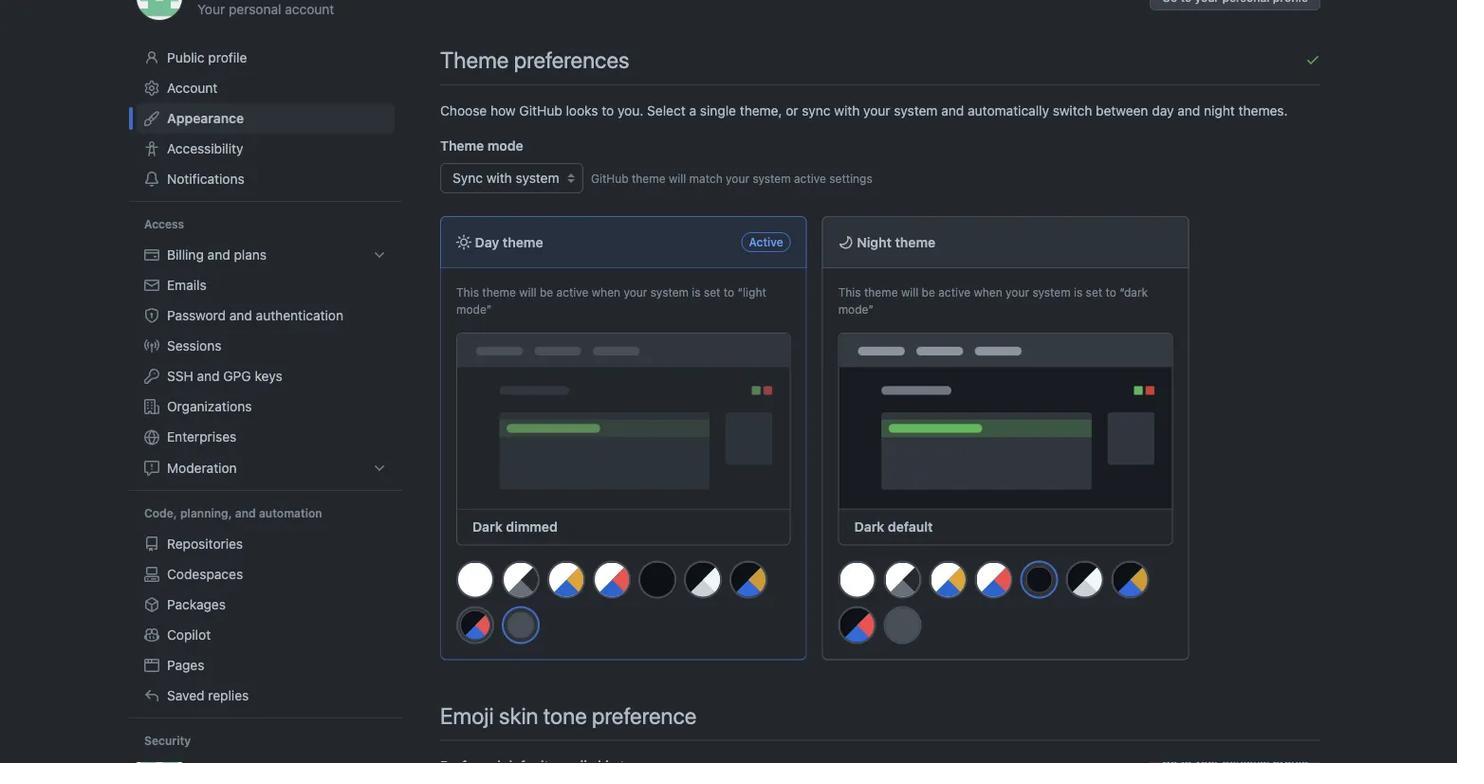 Task type: vqa. For each thing, say whether or not it's contained in the screenshot.
Set within the This theme will be active when your system is set to "light mode"
yes



Task type: describe. For each thing, give the bounding box(es) containing it.
enterprises link
[[137, 422, 395, 454]]

light high contrast image for default
[[884, 561, 922, 599]]

dimmed
[[506, 520, 558, 535]]

1 horizontal spatial will
[[669, 172, 686, 185]]

day theme
[[472, 234, 543, 250]]

access list
[[137, 240, 395, 484]]

preference
[[592, 703, 697, 729]]

ssh and gpg keys link
[[137, 361, 395, 392]]

active for dark dimmed
[[557, 286, 589, 299]]

you.
[[618, 102, 644, 118]]

and right ssh
[[197, 369, 220, 384]]

dark default
[[855, 520, 933, 535]]

sessions
[[167, 338, 222, 354]]

person image
[[144, 50, 159, 65]]

appearance
[[167, 111, 244, 126]]

dark tritanopia image
[[838, 607, 876, 645]]

dark dimmed
[[473, 520, 558, 535]]

1 horizontal spatial github
[[591, 172, 629, 185]]

when for dimmed
[[592, 286, 621, 299]]

packages
[[167, 597, 226, 613]]

light protanopia & deuteranopia image
[[930, 561, 967, 599]]

enterprises
[[167, 429, 237, 445]]

ssh and gpg keys
[[167, 369, 283, 384]]

moon image
[[838, 235, 854, 250]]

password and authentication
[[167, 308, 343, 324]]

mode
[[488, 138, 523, 153]]

moderation button
[[137, 454, 395, 484]]

theme for this theme will be active when your system is set to "dark mode"
[[864, 286, 898, 299]]

codespaces
[[167, 567, 243, 583]]

mode" for dark default
[[838, 303, 874, 316]]

emoji skin tone preference
[[440, 703, 697, 729]]

account
[[285, 1, 334, 17]]

package image
[[144, 598, 159, 613]]

replies
[[208, 688, 249, 704]]

set for default
[[1086, 286, 1103, 299]]

automation
[[259, 507, 322, 520]]

gpg
[[223, 369, 251, 384]]

broadcast image
[[144, 339, 159, 354]]

personal
[[229, 1, 281, 17]]

accessibility link
[[137, 134, 395, 164]]

repositories link
[[137, 529, 395, 560]]

billing and plans
[[167, 247, 267, 263]]

accessibility image
[[144, 141, 159, 157]]

appearance link
[[137, 103, 395, 134]]

match
[[689, 172, 723, 185]]

theme for github theme will match your system active settings
[[632, 172, 666, 185]]

theme for theme mode
[[440, 138, 484, 153]]

bell image
[[144, 172, 159, 187]]

emoji
[[440, 703, 494, 729]]

will for dark default
[[901, 286, 919, 299]]

choose how github looks to you. select a single theme, or sync with your system and       automatically switch between day and night themes.
[[440, 102, 1288, 118]]

access
[[144, 218, 184, 231]]

copilot link
[[137, 621, 395, 651]]

preferences
[[514, 46, 630, 73]]

this for dark dimmed
[[456, 286, 479, 299]]

notifications
[[167, 171, 244, 187]]

dark tritanopia image
[[457, 608, 493, 644]]

github theme will match your system active settings
[[591, 172, 873, 185]]

code, planning, and automation list
[[137, 529, 395, 712]]

dark for dark dimmed
[[473, 520, 503, 535]]

theme for night theme
[[895, 234, 936, 250]]

authentication
[[256, 308, 343, 324]]

dark dimmed image for dimmed
[[509, 613, 533, 638]]

notifications link
[[137, 164, 395, 195]]

be for dark default
[[922, 286, 935, 299]]

to for dark default
[[1106, 286, 1117, 299]]

password and authentication link
[[137, 301, 395, 331]]

"dark
[[1120, 286, 1148, 299]]

plans
[[234, 247, 267, 263]]

automatically
[[968, 102, 1049, 118]]

sun image
[[456, 235, 472, 250]]

billing and plans button
[[137, 240, 395, 270]]

this theme will be active when your system is set to "light mode"
[[456, 286, 766, 316]]

day
[[475, 234, 499, 250]]

code, planning, and automation
[[144, 507, 322, 520]]

dark high contrast image for dark default
[[1066, 561, 1104, 599]]

a
[[689, 102, 696, 118]]

how
[[491, 102, 516, 118]]

light high contrast image for dimmed
[[502, 561, 540, 599]]

pages
[[167, 658, 204, 674]]

light default image for dark default
[[838, 561, 876, 599]]

emails link
[[137, 270, 395, 301]]

theme for theme preferences
[[440, 46, 509, 73]]

system inside this theme will be active when your system is set to "dark mode"
[[1033, 286, 1071, 299]]

check image
[[1306, 52, 1321, 67]]

this theme will be active when your system is set to "dark mode"
[[838, 286, 1148, 316]]

your inside this theme will be active when your system is set to "dark mode"
[[1006, 286, 1029, 299]]

night
[[857, 234, 892, 250]]

profile
[[208, 50, 247, 65]]

choose
[[440, 102, 487, 118]]

dark high contrast image for dark dimmed
[[684, 561, 722, 599]]

copilot
[[167, 628, 211, 643]]

emoji skin tone preference element
[[440, 699, 1321, 764]]

dark for dark default
[[855, 520, 885, 535]]

and right day
[[1178, 102, 1201, 118]]

day
[[1152, 102, 1174, 118]]

dark dimmed image for default
[[884, 607, 922, 645]]

will for dark dimmed
[[519, 286, 537, 299]]

account link
[[137, 73, 395, 103]]

light default image for dark dimmed
[[456, 561, 494, 599]]

planning,
[[180, 507, 232, 520]]



Task type: locate. For each thing, give the bounding box(es) containing it.
1 is from the left
[[692, 286, 701, 299]]

to left "light
[[724, 286, 735, 299]]

theme right the day
[[503, 234, 543, 250]]

will down the day theme
[[519, 286, 537, 299]]

0 horizontal spatial dark default image
[[639, 561, 677, 599]]

system left "dark
[[1033, 286, 1071, 299]]

1 horizontal spatial mode"
[[838, 303, 874, 316]]

light default image inside day theme picker option group
[[456, 561, 494, 599]]

active inside this theme will be active when your system is set to "dark mode"
[[939, 286, 971, 299]]

2 dark high contrast image from the left
[[1066, 561, 1104, 599]]

system inside this theme will be active when your system is set to "light mode"
[[651, 286, 689, 299]]

will down night theme at top
[[901, 286, 919, 299]]

be inside this theme will be active when your system is set to "light mode"
[[540, 286, 553, 299]]

2 is from the left
[[1074, 286, 1083, 299]]

1 horizontal spatial be
[[922, 286, 935, 299]]

and left plans
[[207, 247, 230, 263]]

light default image up dark tritanopia icon on the left bottom of page
[[456, 561, 494, 599]]

1 dark high contrast image from the left
[[684, 561, 722, 599]]

single
[[700, 102, 736, 118]]

0 horizontal spatial to
[[602, 102, 614, 118]]

theme for day theme
[[503, 234, 543, 250]]

mode" inside this theme will be active when your system is set to "light mode"
[[456, 303, 492, 316]]

mode" for dark dimmed
[[456, 303, 492, 316]]

pages link
[[137, 651, 395, 681]]

to inside this theme will be active when your system is set to "dark mode"
[[1106, 286, 1117, 299]]

1 horizontal spatial dark dimmed image
[[884, 607, 922, 645]]

mode" down sun icon
[[456, 303, 492, 316]]

2 light high contrast image from the left
[[884, 561, 922, 599]]

2 this from the left
[[838, 286, 861, 299]]

set left "dark
[[1086, 286, 1103, 299]]

theme
[[440, 46, 509, 73], [440, 138, 484, 153]]

be inside this theme will be active when your system is set to "dark mode"
[[922, 286, 935, 299]]

saved replies
[[167, 688, 249, 704]]

dark left dimmed
[[473, 520, 503, 535]]

gear image
[[144, 81, 159, 96]]

tone
[[544, 703, 587, 729]]

1 set from the left
[[704, 286, 721, 299]]

0 horizontal spatial when
[[592, 286, 621, 299]]

themes.
[[1239, 102, 1288, 118]]

0 horizontal spatial active
[[557, 286, 589, 299]]

github right how at the left top
[[519, 102, 562, 118]]

dark
[[473, 520, 503, 535], [855, 520, 885, 535]]

dark default image for dark default
[[1027, 568, 1052, 593]]

this down moon image on the right of page
[[838, 286, 861, 299]]

1 vertical spatial github
[[591, 172, 629, 185]]

paintbrush image
[[144, 111, 159, 126]]

dark protanopia & deuteranopia image
[[1112, 561, 1150, 599]]

mode"
[[456, 303, 492, 316], [838, 303, 874, 316]]

to inside this theme will be active when your system is set to "light mode"
[[724, 286, 735, 299]]

2 horizontal spatial active
[[939, 286, 971, 299]]

light high contrast image left light protanopia & deuteranopia icon
[[502, 561, 540, 599]]

set
[[704, 286, 721, 299], [1086, 286, 1103, 299]]

1 horizontal spatial to
[[724, 286, 735, 299]]

shield lock image
[[144, 308, 159, 324]]

system right the with
[[894, 102, 938, 118]]

to left "dark
[[1106, 286, 1117, 299]]

light default image inside night theme picker option group
[[838, 561, 876, 599]]

reply image
[[144, 689, 159, 704]]

and
[[941, 102, 964, 118], [1178, 102, 1201, 118], [207, 247, 230, 263], [229, 308, 252, 324], [197, 369, 220, 384], [235, 507, 256, 520]]

1 theme from the top
[[440, 46, 509, 73]]

2 theme from the top
[[440, 138, 484, 153]]

accessibility
[[167, 141, 243, 157]]

be for dark dimmed
[[540, 286, 553, 299]]

be down night theme at top
[[922, 286, 935, 299]]

packages link
[[137, 590, 395, 621]]

or
[[786, 102, 799, 118]]

will inside this theme will be active when your system is set to "light mode"
[[519, 286, 537, 299]]

key image
[[144, 369, 159, 384]]

night
[[1204, 102, 1235, 118]]

0 horizontal spatial is
[[692, 286, 701, 299]]

billing
[[167, 247, 204, 263]]

theme mode
[[440, 138, 523, 153]]

dark dimmed image
[[884, 607, 922, 645], [509, 613, 533, 638]]

your
[[197, 1, 225, 17]]

theme down night
[[864, 286, 898, 299]]

is left "dark
[[1074, 286, 1083, 299]]

0 horizontal spatial be
[[540, 286, 553, 299]]

github down you.
[[591, 172, 629, 185]]

system
[[894, 102, 938, 118], [753, 172, 791, 185], [651, 286, 689, 299], [1033, 286, 1071, 299]]

2 dark from the left
[[855, 520, 885, 535]]

theme inside this theme will be active when your system is set to "dark mode"
[[864, 286, 898, 299]]

and inside dropdown button
[[207, 247, 230, 263]]

to for dark dimmed
[[724, 286, 735, 299]]

0 horizontal spatial light default image
[[456, 561, 494, 599]]

dark protanopia & deuteranopia image
[[730, 561, 768, 599]]

and left automatically
[[941, 102, 964, 118]]

2 when from the left
[[974, 286, 1003, 299]]

switch
[[1053, 102, 1092, 118]]

0 horizontal spatial will
[[519, 286, 537, 299]]

dark default image
[[639, 561, 677, 599], [1027, 568, 1052, 593]]

1 horizontal spatial dark default image
[[1027, 568, 1052, 593]]

light high contrast image inside day theme picker option group
[[502, 561, 540, 599]]

public profile link
[[137, 43, 395, 73]]

1 mode" from the left
[[456, 303, 492, 316]]

light tritanopia image
[[975, 561, 1013, 599]]

light protanopia & deuteranopia image
[[547, 561, 585, 599]]

dark high contrast image inside night theme picker option group
[[1066, 561, 1104, 599]]

between
[[1096, 102, 1149, 118]]

saved
[[167, 688, 205, 704]]

1 horizontal spatial light high contrast image
[[884, 561, 922, 599]]

system left "light
[[651, 286, 689, 299]]

1 light default image from the left
[[456, 561, 494, 599]]

to left you.
[[602, 102, 614, 118]]

day theme picker option group
[[455, 560, 791, 652]]

security
[[144, 735, 191, 748]]

theme right night
[[895, 234, 936, 250]]

saved replies link
[[137, 681, 395, 712]]

1 horizontal spatial when
[[974, 286, 1003, 299]]

mail image
[[144, 278, 159, 293]]

to
[[602, 102, 614, 118], [724, 286, 735, 299], [1106, 286, 1117, 299]]

this for dark default
[[838, 286, 861, 299]]

emails
[[167, 278, 207, 293]]

github
[[519, 102, 562, 118], [591, 172, 629, 185]]

2 set from the left
[[1086, 286, 1103, 299]]

0 horizontal spatial github
[[519, 102, 562, 118]]

your
[[864, 102, 891, 118], [726, 172, 750, 185], [624, 286, 647, 299], [1006, 286, 1029, 299]]

system up active
[[753, 172, 791, 185]]

codespaces image
[[144, 567, 159, 583]]

is inside this theme will be active when your system is set to "light mode"
[[692, 286, 701, 299]]

dark default image right light tritanopia image
[[639, 561, 677, 599]]

code,
[[144, 507, 177, 520]]

dark left default
[[855, 520, 885, 535]]

browser image
[[144, 658, 159, 674]]

will inside this theme will be active when your system is set to "dark mode"
[[901, 286, 919, 299]]

1 horizontal spatial active
[[794, 172, 826, 185]]

1 dark from the left
[[473, 520, 503, 535]]

default
[[888, 520, 933, 535]]

1 horizontal spatial dark high contrast image
[[1066, 561, 1104, 599]]

1 horizontal spatial set
[[1086, 286, 1103, 299]]

codespaces link
[[137, 560, 395, 590]]

theme,
[[740, 102, 782, 118]]

0 horizontal spatial light high contrast image
[[502, 561, 540, 599]]

this inside this theme will be active when your system is set to "dark mode"
[[838, 286, 861, 299]]

will left match
[[669, 172, 686, 185]]

0 vertical spatial github
[[519, 102, 562, 118]]

theme
[[632, 172, 666, 185], [503, 234, 543, 250], [895, 234, 936, 250], [482, 286, 516, 299], [864, 286, 898, 299]]

sessions link
[[137, 331, 395, 361]]

organization image
[[144, 399, 159, 415]]

copilot image
[[144, 628, 159, 643]]

light high contrast image left light protanopia & deuteranopia image
[[884, 561, 922, 599]]

public
[[167, 50, 205, 65]]

is inside this theme will be active when your system is set to "dark mode"
[[1074, 286, 1083, 299]]

2 be from the left
[[922, 286, 935, 299]]

2 light default image from the left
[[838, 561, 876, 599]]

this down sun icon
[[456, 286, 479, 299]]

when inside this theme will be active when your system is set to "light mode"
[[592, 286, 621, 299]]

"light
[[738, 286, 766, 299]]

is for dark default
[[1074, 286, 1083, 299]]

dark high contrast image inside day theme picker option group
[[684, 561, 722, 599]]

ssh
[[167, 369, 193, 384]]

mode" inside this theme will be active when your system is set to "dark mode"
[[838, 303, 874, 316]]

account
[[167, 80, 218, 96]]

dark high contrast image left dark protanopia & deuteranopia image
[[1066, 561, 1104, 599]]

theme left match
[[632, 172, 666, 185]]

2 horizontal spatial will
[[901, 286, 919, 299]]

looks
[[566, 102, 598, 118]]

your personal account
[[197, 1, 334, 17]]

light default image
[[456, 561, 494, 599], [838, 561, 876, 599]]

dark default image right light tritanopia icon
[[1027, 568, 1052, 593]]

night theme picker option group
[[837, 560, 1173, 652]]

0 horizontal spatial set
[[704, 286, 721, 299]]

is for dark dimmed
[[692, 286, 701, 299]]

set inside this theme will be active when your system is set to "dark mode"
[[1086, 286, 1103, 299]]

1 vertical spatial theme
[[440, 138, 484, 153]]

and down 'emails' link
[[229, 308, 252, 324]]

2 mode" from the left
[[838, 303, 874, 316]]

1 horizontal spatial is
[[1074, 286, 1083, 299]]

organizations link
[[137, 392, 395, 422]]

public profile
[[167, 50, 247, 65]]

dark dimmed image right dark tritanopia icon on the left bottom of page
[[509, 613, 533, 638]]

theme preferences
[[440, 46, 630, 73]]

this
[[456, 286, 479, 299], [838, 286, 861, 299]]

2 horizontal spatial to
[[1106, 286, 1117, 299]]

theme for this theme will be active when your system is set to "light mode"
[[482, 286, 516, 299]]

this inside this theme will be active when your system is set to "light mode"
[[456, 286, 479, 299]]

set inside this theme will be active when your system is set to "light mode"
[[704, 286, 721, 299]]

dark dimmed image right dark tritanopia image
[[884, 607, 922, 645]]

settings
[[830, 172, 873, 185]]

globe image
[[144, 430, 159, 445]]

set for dimmed
[[704, 286, 721, 299]]

moderation
[[167, 461, 237, 476]]

set left "light
[[704, 286, 721, 299]]

0 horizontal spatial dark
[[473, 520, 503, 535]]

repositories
[[167, 537, 243, 552]]

theme up choose in the left of the page
[[440, 46, 509, 73]]

theme down the day theme
[[482, 286, 516, 299]]

theme down choose in the left of the page
[[440, 138, 484, 153]]

active inside this theme will be active when your system is set to "light mode"
[[557, 286, 589, 299]]

active
[[749, 235, 783, 249]]

active for dark default
[[939, 286, 971, 299]]

your inside this theme will be active when your system is set to "light mode"
[[624, 286, 647, 299]]

organizations
[[167, 399, 252, 415]]

dark default image for dark dimmed
[[639, 561, 677, 599]]

password
[[167, 308, 226, 324]]

0 horizontal spatial dark high contrast image
[[684, 561, 722, 599]]

0 horizontal spatial mode"
[[456, 303, 492, 316]]

1 light high contrast image from the left
[[502, 561, 540, 599]]

1 this from the left
[[456, 286, 479, 299]]

sync
[[802, 102, 831, 118]]

light high contrast image
[[502, 561, 540, 599], [884, 561, 922, 599]]

theme inside this theme will be active when your system is set to "light mode"
[[482, 286, 516, 299]]

active
[[794, 172, 826, 185], [557, 286, 589, 299], [939, 286, 971, 299]]

skin
[[499, 703, 538, 729]]

mode" down moon image on the right of page
[[838, 303, 874, 316]]

be
[[540, 286, 553, 299], [922, 286, 935, 299]]

when for default
[[974, 286, 1003, 299]]

dark high contrast image left dark protanopia & deuteranopia icon
[[684, 561, 722, 599]]

light high contrast image inside night theme picker option group
[[884, 561, 922, 599]]

light tritanopia image
[[593, 561, 631, 599]]

0 horizontal spatial dark dimmed image
[[509, 613, 533, 638]]

repo image
[[144, 537, 159, 552]]

when
[[592, 286, 621, 299], [974, 286, 1003, 299]]

when inside this theme will be active when your system is set to "dark mode"
[[974, 286, 1003, 299]]

night theme
[[854, 234, 936, 250]]

dark high contrast image
[[684, 561, 722, 599], [1066, 561, 1104, 599]]

is left "light
[[692, 286, 701, 299]]

is
[[692, 286, 701, 299], [1074, 286, 1083, 299]]

light default image up dark tritanopia image
[[838, 561, 876, 599]]

0 horizontal spatial this
[[456, 286, 479, 299]]

1 horizontal spatial light default image
[[838, 561, 876, 599]]

1 horizontal spatial dark
[[855, 520, 885, 535]]

be down the day theme
[[540, 286, 553, 299]]

1 when from the left
[[592, 286, 621, 299]]

1 be from the left
[[540, 286, 553, 299]]

0 vertical spatial theme
[[440, 46, 509, 73]]

keys
[[255, 369, 283, 384]]

1 horizontal spatial this
[[838, 286, 861, 299]]

and up repositories link on the bottom left of page
[[235, 507, 256, 520]]



